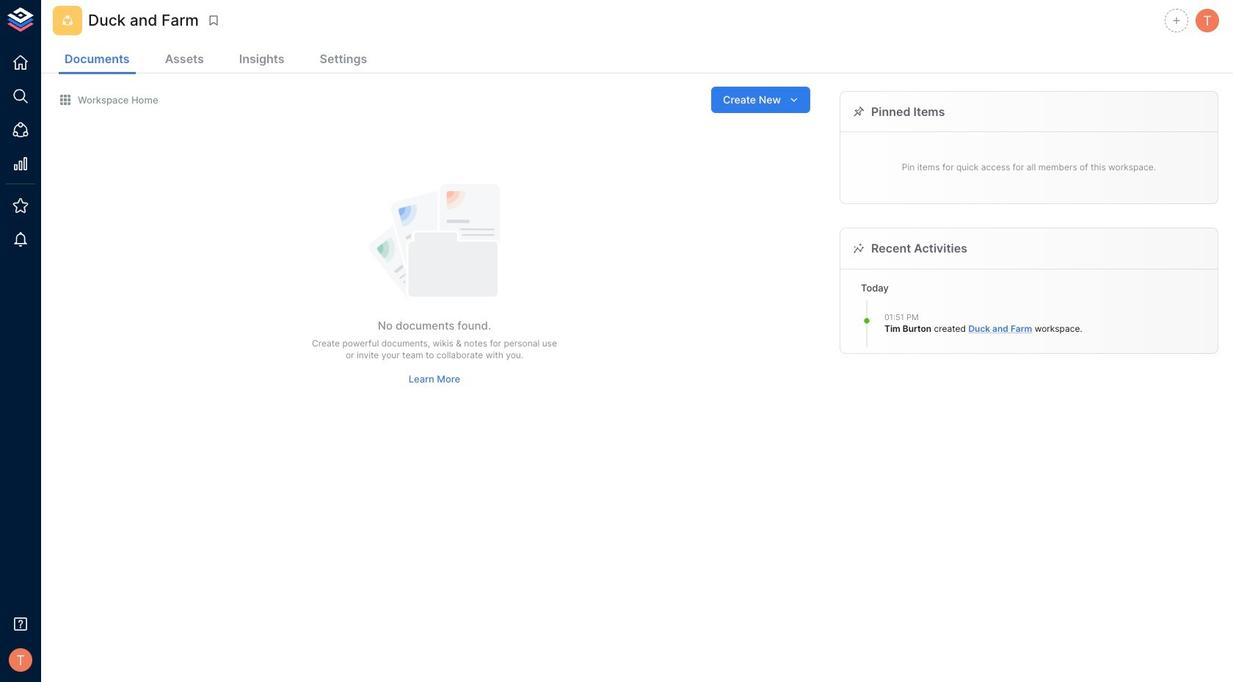 Task type: vqa. For each thing, say whether or not it's contained in the screenshot.
Bookmark icon at the top left
yes



Task type: locate. For each thing, give the bounding box(es) containing it.
bookmark image
[[207, 14, 220, 27]]



